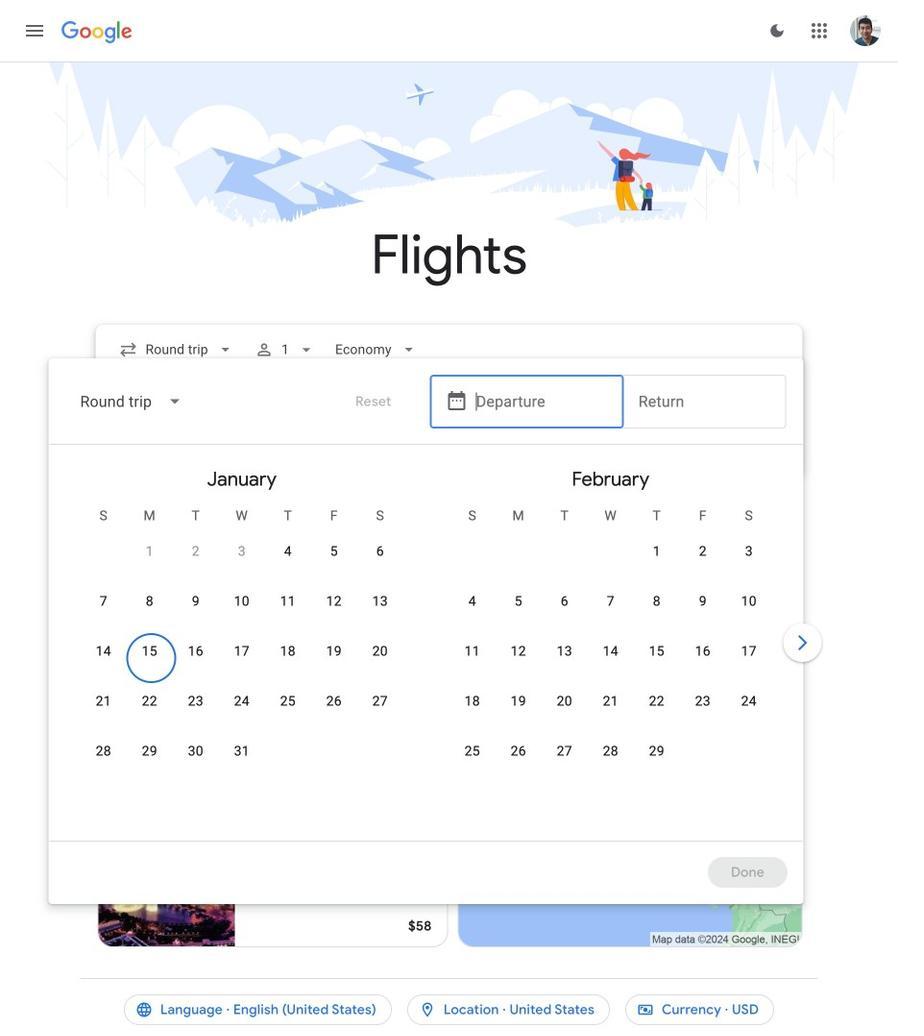 Task type: locate. For each thing, give the bounding box(es) containing it.
fri, feb 16 element
[[696, 642, 711, 662]]

row up wed, feb 21 element
[[450, 634, 773, 689]]

tue, feb 6 element
[[561, 592, 569, 612]]

sun, jan 14 element
[[96, 642, 111, 662]]

Return text field
[[656, 376, 771, 428]]

row up the "wed, jan 24" element on the bottom of the page
[[81, 634, 404, 689]]

sat, feb 10 element
[[742, 592, 757, 612]]

mon, jan 8 element
[[146, 592, 154, 612]]

sun, jan 21 element
[[96, 692, 111, 712]]

fri, feb 9 element
[[700, 592, 707, 612]]

tue, feb 20 element
[[557, 692, 573, 712]]

Departure text field
[[477, 376, 609, 428], [510, 376, 626, 428]]

tue, jan 9 element
[[192, 592, 200, 612]]

Return text field
[[639, 376, 772, 428]]

row
[[127, 526, 404, 589], [634, 526, 773, 589], [81, 584, 404, 639], [450, 584, 773, 639], [81, 634, 404, 689], [450, 634, 773, 689], [81, 684, 404, 739], [450, 684, 773, 739], [81, 734, 265, 789], [450, 734, 680, 789]]

sun, jan 28 element
[[96, 742, 111, 762]]

Flight search field
[[49, 325, 826, 905]]

sat, feb 3 element
[[746, 542, 753, 562]]

fri, jan 5 element
[[330, 542, 338, 562]]

None field
[[111, 333, 243, 367], [328, 333, 426, 367], [65, 379, 198, 425], [111, 333, 243, 367], [328, 333, 426, 367], [65, 379, 198, 425]]

thu, jan 25 element
[[280, 692, 296, 712]]

thu, feb 15 element
[[650, 642, 665, 662]]

wed, jan 3 element
[[238, 542, 246, 562]]

sat, jan 27 element
[[373, 692, 388, 712]]

thu, feb 29 element
[[650, 742, 665, 762]]

wed, feb 21 element
[[603, 692, 619, 712]]

suggested trips from san francisco region
[[96, 498, 803, 956]]

sat, jan 13 element
[[373, 592, 388, 612]]

row up jetblue icon
[[81, 684, 404, 739]]

2 departure text field from the left
[[510, 376, 626, 428]]

1 departure text field from the left
[[477, 376, 609, 428]]

tue, feb 13 element
[[557, 642, 573, 662]]

grid
[[57, 453, 796, 853]]

row up fri, feb 9 element
[[634, 526, 773, 589]]

sun, jan 7 element
[[100, 592, 107, 612]]

fri, jan 12 element
[[327, 592, 342, 612]]

mon, jan 1 element
[[146, 542, 154, 562]]

row group
[[57, 453, 427, 834], [427, 453, 796, 834]]

sun, feb 18 element
[[465, 692, 480, 712]]

thu, jan 18 element
[[280, 642, 296, 662]]

departure text field for return text box in the top of the page
[[510, 376, 626, 428]]

departure text field for return text field
[[477, 376, 609, 428]]

sun, feb 11 element
[[465, 642, 480, 662]]

main menu image
[[23, 19, 46, 42]]

tue, jan 16 element
[[188, 642, 204, 662]]

sat, feb 24 element
[[742, 692, 757, 712]]

fri, feb 2 element
[[700, 542, 707, 562]]



Task type: vqa. For each thing, say whether or not it's contained in the screenshot.
7th trip from the bottom
no



Task type: describe. For each thing, give the bounding box(es) containing it.
mon, feb 5 element
[[515, 592, 523, 612]]

thu, jan 4 element
[[284, 542, 292, 562]]

thu, feb 22 element
[[650, 692, 665, 712]]

wed, jan 17 element
[[234, 642, 250, 662]]

mon, jan 22 element
[[142, 692, 157, 712]]

sat, jan 6 element
[[377, 542, 384, 562]]

mon, feb 26 element
[[511, 742, 527, 762]]

tue, feb 27 element
[[557, 742, 573, 762]]

fri, jan 26 element
[[327, 692, 342, 712]]

sun, feb 25 element
[[465, 742, 480, 762]]

frontier and spirit image
[[250, 603, 266, 618]]

jetblue image
[[250, 739, 266, 755]]

wed, jan 31 element
[[234, 742, 250, 762]]

58 US dollars text field
[[409, 918, 432, 936]]

tue, jan 2 element
[[192, 542, 200, 562]]

thu, feb 8 element
[[653, 592, 661, 612]]

sat, feb 17 element
[[742, 642, 757, 662]]

wed, feb 7 element
[[607, 592, 615, 612]]

wed, feb 28 element
[[603, 742, 619, 762]]

grid inside flight search field
[[57, 453, 796, 853]]

wed, jan 24 element
[[234, 692, 250, 712]]

tue, jan 23 element
[[188, 692, 204, 712]]

row up wed, feb 28 element
[[450, 684, 773, 739]]

row up wed, jan 17 element
[[81, 584, 404, 639]]

2 row group from the left
[[427, 453, 796, 834]]

wed, jan 10 element
[[234, 592, 250, 612]]

fri, jan 19 element
[[327, 642, 342, 662]]

row down tue, jan 23 'element'
[[81, 734, 265, 789]]

row up wed, feb 14 element
[[450, 584, 773, 639]]

sun, feb 4 element
[[469, 592, 477, 612]]

mon, jan 15 element
[[142, 642, 157, 662]]

fri, feb 23 element
[[696, 692, 711, 712]]

mon, feb 19 element
[[511, 692, 527, 712]]

1 row group from the left
[[57, 453, 427, 834]]

mon, jan 29 element
[[142, 742, 157, 762]]

thu, feb 1 element
[[653, 542, 661, 562]]

row down tue, feb 20 element
[[450, 734, 680, 789]]

change appearance image
[[755, 8, 801, 54]]

thu, jan 11 element
[[280, 592, 296, 612]]

sat, jan 20 element
[[373, 642, 388, 662]]

next image
[[780, 620, 826, 666]]

row up thu, jan 11 element
[[127, 526, 404, 589]]

wed, feb 14 element
[[603, 642, 619, 662]]

tue, jan 30 element
[[188, 742, 204, 762]]

mon, feb 12 element
[[511, 642, 527, 662]]



